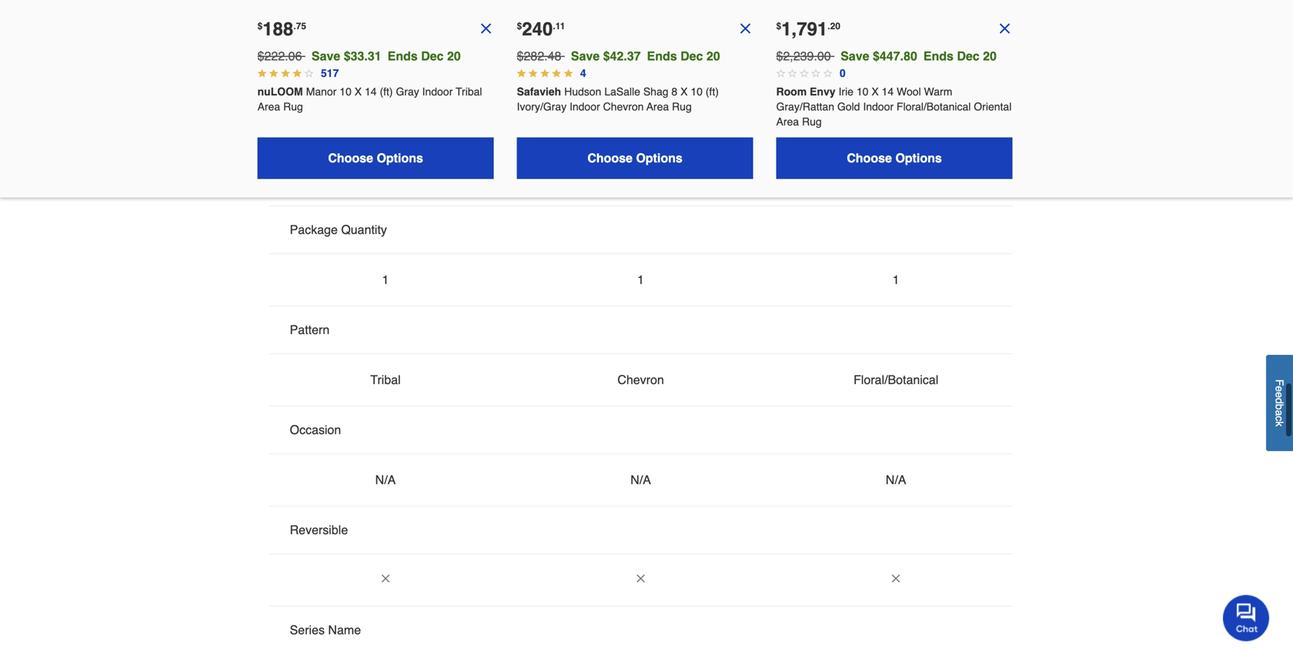 Task type: locate. For each thing, give the bounding box(es) containing it.
save for 240
[[571, 49, 600, 63]]

2 10 from the left
[[691, 85, 703, 98]]

1 horizontal spatial 0 out of 5 stars image
[[823, 69, 833, 78]]

3 x from the left
[[872, 85, 879, 98]]

3 0 out of 5 stars image from the left
[[800, 69, 809, 78]]

choose options
[[328, 151, 423, 165], [588, 151, 683, 165], [847, 151, 942, 165]]

dec for 240
[[681, 49, 703, 63]]

$ up '$2,239.00'
[[777, 21, 782, 32]]

10 inside irie 10 x 14 wool warm gray/rattan gold indoor floral/botanical oriental area rug
[[857, 85, 869, 98]]

2 horizontal spatial $
[[777, 21, 782, 32]]

ends for 240
[[647, 49, 677, 63]]

1 horizontal spatial 5 out of 5 stars image
[[529, 69, 538, 78]]

choose options down manor 10 x 14 (ft) gray indoor tribal area rug on the top
[[328, 151, 423, 165]]

10 right 8
[[691, 85, 703, 98]]

x
[[355, 85, 362, 98], [681, 85, 688, 98], [872, 85, 879, 98]]

0 horizontal spatial area
[[258, 101, 280, 113]]

indoor right "gray" at top left
[[422, 85, 453, 98]]

(ft) right 8
[[706, 85, 719, 98]]

4 out of 5 stars element
[[258, 69, 267, 78], [269, 69, 279, 78], [281, 69, 290, 78], [293, 69, 302, 78], [304, 69, 314, 78]]

save up 517
[[312, 49, 340, 63]]

save $33.31 ends dec 20
[[312, 49, 461, 63]]

1 horizontal spatial choose
[[588, 151, 633, 165]]

indoor right gold
[[863, 101, 894, 113]]

0 horizontal spatial choose options button
[[258, 137, 494, 179]]

quantity
[[341, 223, 387, 237]]

$
[[258, 21, 263, 32], [517, 21, 522, 32], [777, 21, 782, 32]]

1 horizontal spatial area
[[647, 101, 669, 113]]

warm
[[924, 85, 953, 98]]

. up the "$222.06"
[[294, 21, 296, 32]]

$33.31
[[344, 49, 382, 63]]

2 . from the left
[[553, 21, 556, 32]]

choose
[[328, 151, 373, 165], [588, 151, 633, 165], [847, 151, 892, 165]]

dec up oriental
[[957, 49, 980, 63]]

1 horizontal spatial (ft)
[[706, 85, 719, 98]]

2 5 out of 5 stars image from the left
[[564, 69, 573, 78]]

area
[[258, 101, 280, 113], [647, 101, 669, 113], [777, 116, 799, 128]]

. for 240
[[553, 21, 556, 32]]

choose down manor 10 x 14 (ft) gray indoor tribal area rug on the top
[[328, 151, 373, 165]]

1 choose options from the left
[[328, 151, 423, 165]]

4 4 out of 5 stars element from the left
[[293, 69, 302, 78]]

2 e from the top
[[1274, 392, 1286, 398]]

ends up shag
[[647, 49, 677, 63]]

e up d
[[1274, 386, 1286, 392]]

3 5 out of 5 stars image from the left
[[540, 69, 550, 78]]

save up 0
[[841, 49, 870, 63]]

14
[[365, 85, 377, 98], [882, 85, 894, 98]]

10 for room envy
[[857, 85, 869, 98]]

no image
[[738, 21, 753, 36], [635, 172, 647, 184], [890, 172, 903, 184], [890, 573, 903, 585]]

2 horizontal spatial save
[[841, 49, 870, 63]]

2 $ from the left
[[517, 21, 522, 32]]

0 horizontal spatial 4 out of 5 stars image
[[258, 69, 267, 78]]

1 horizontal spatial save
[[571, 49, 600, 63]]

choose options button down irie 10 x 14 wool warm gray/rattan gold indoor floral/botanical oriental area rug
[[777, 137, 1013, 179]]

1 horizontal spatial indoor
[[570, 101, 600, 113]]

1 10 from the left
[[340, 85, 352, 98]]

5 out of 5 stars image for fifth 5 out of 5 stars element from right
[[517, 69, 526, 78]]

save up 4
[[571, 49, 600, 63]]

gray/rattan
[[777, 101, 835, 113]]

2 save from the left
[[571, 49, 600, 63]]

20
[[831, 21, 841, 32], [447, 49, 461, 63], [707, 49, 721, 63], [983, 49, 997, 63]]

2 horizontal spatial options
[[896, 151, 942, 165]]

0 horizontal spatial 10
[[340, 85, 352, 98]]

series name
[[290, 623, 361, 637]]

2 horizontal spatial dec
[[957, 49, 980, 63]]

area inside manor 10 x 14 (ft) gray indoor tribal area rug
[[258, 101, 280, 113]]

save $42.37 ends dec 20
[[571, 49, 721, 63]]

1 horizontal spatial tribal
[[456, 85, 482, 98]]

3 $ from the left
[[777, 21, 782, 32]]

1 horizontal spatial rug
[[672, 101, 692, 113]]

0 out of 5 stars image left 0
[[823, 69, 833, 78]]

10 right irie
[[857, 85, 869, 98]]

x inside manor 10 x 14 (ft) gray indoor tribal area rug
[[355, 85, 362, 98]]

0 out of 5 stars image up "envy"
[[812, 69, 821, 78]]

3 dec from the left
[[957, 49, 980, 63]]

517
[[321, 67, 339, 79]]

1 horizontal spatial 0 out of 5 stars image
[[788, 69, 798, 78]]

shag
[[644, 85, 669, 98]]

rug down gray/rattan
[[802, 116, 822, 128]]

$ 240 . 11
[[517, 18, 565, 40]]

f e e d b a c k
[[1274, 380, 1286, 427]]

0 horizontal spatial ends
[[388, 49, 418, 63]]

lasalle
[[605, 85, 641, 98]]

1 horizontal spatial choose options
[[588, 151, 683, 165]]

0 horizontal spatial 0 out of 5 stars image
[[777, 69, 786, 78]]

choose options button down manor 10 x 14 (ft) gray indoor tribal area rug on the top
[[258, 137, 494, 179]]

. inside $ 1,791 . 20
[[828, 21, 831, 32]]

1 horizontal spatial 14
[[882, 85, 894, 98]]

5 5 out of 5 stars element from the left
[[564, 69, 573, 78]]

$ inside $ 1,791 . 20
[[777, 21, 782, 32]]

tribal
[[456, 85, 482, 98], [371, 373, 401, 387]]

0 horizontal spatial .
[[294, 21, 296, 32]]

0 horizontal spatial choose
[[328, 151, 373, 165]]

$ inside $ 188 . 75
[[258, 21, 263, 32]]

dec for 188
[[421, 49, 444, 63]]

0 vertical spatial chevron
[[603, 101, 644, 113]]

0 vertical spatial tribal
[[456, 85, 482, 98]]

2 horizontal spatial 4 out of 5 stars image
[[304, 69, 314, 78]]

0 horizontal spatial indoor
[[422, 85, 453, 98]]

2 dec from the left
[[681, 49, 703, 63]]

3 save from the left
[[841, 49, 870, 63]]

3 . from the left
[[828, 21, 831, 32]]

b
[[1274, 404, 1286, 410]]

options down manor 10 x 14 (ft) gray indoor tribal area rug on the top
[[377, 151, 423, 165]]

hudson lasalle shag 8 x 10 (ft) ivory/gray indoor chevron area rug
[[517, 85, 722, 113]]

1 (ft) from the left
[[380, 85, 393, 98]]

14 inside irie 10 x 14 wool warm gray/rattan gold indoor floral/botanical oriental area rug
[[882, 85, 894, 98]]

2 (ft) from the left
[[706, 85, 719, 98]]

0 horizontal spatial 4 out of 5 stars image
[[269, 69, 279, 78]]

x down $33.31
[[355, 85, 362, 98]]

5 out of 5 stars image for third 5 out of 5 stars element from right
[[540, 69, 550, 78]]

2 4 out of 5 stars image from the left
[[281, 69, 290, 78]]

save
[[312, 49, 340, 63], [571, 49, 600, 63], [841, 49, 870, 63]]

options down irie 10 x 14 wool warm gray/rattan gold indoor floral/botanical oriental area rug
[[896, 151, 942, 165]]

indoor inside manor 10 x 14 (ft) gray indoor tribal area rug
[[422, 85, 453, 98]]

(ft) left "gray" at top left
[[380, 85, 393, 98]]

1 horizontal spatial 4 out of 5 stars image
[[281, 69, 290, 78]]

0 horizontal spatial save
[[312, 49, 340, 63]]

$ for 188
[[258, 21, 263, 32]]

2 horizontal spatial 1
[[893, 273, 900, 287]]

dec for 1,791
[[957, 49, 980, 63]]

2 5 out of 5 stars image from the left
[[529, 69, 538, 78]]

14 down $33.31
[[365, 85, 377, 98]]

0 horizontal spatial 0 out of 5 stars image
[[812, 69, 821, 78]]

5 out of 5 stars image for 5th 5 out of 5 stars element
[[564, 69, 573, 78]]

2 horizontal spatial choose
[[847, 151, 892, 165]]

save for 188
[[312, 49, 340, 63]]

$42.37
[[603, 49, 641, 63]]

$ for 240
[[517, 21, 522, 32]]

area down nuloom
[[258, 101, 280, 113]]

2 horizontal spatial choose options button
[[777, 137, 1013, 179]]

e
[[1274, 386, 1286, 392], [1274, 392, 1286, 398]]

0 horizontal spatial rug
[[283, 101, 303, 113]]

2 horizontal spatial x
[[872, 85, 879, 98]]

$ up the "$222.06"
[[258, 21, 263, 32]]

indoor inside 'hudson lasalle shag 8 x 10 (ft) ivory/gray indoor chevron area rug'
[[570, 101, 600, 113]]

1 horizontal spatial $
[[517, 21, 522, 32]]

10 inside 'hudson lasalle shag 8 x 10 (ft) ivory/gray indoor chevron area rug'
[[691, 85, 703, 98]]

area down shag
[[647, 101, 669, 113]]

options down shag
[[636, 151, 683, 165]]

2 horizontal spatial ends
[[924, 49, 954, 63]]

occasion
[[290, 423, 341, 437]]

14 inside manor 10 x 14 (ft) gray indoor tribal area rug
[[365, 85, 377, 98]]

x right irie
[[872, 85, 879, 98]]

. up $282.48
[[553, 21, 556, 32]]

$ up $282.48
[[517, 21, 522, 32]]

2 horizontal spatial 10
[[857, 85, 869, 98]]

5 0 out of 5 stars element from the left
[[823, 69, 833, 78]]

5 out of 5 stars image
[[517, 69, 526, 78], [529, 69, 538, 78], [540, 69, 550, 78]]

choose down 'hudson lasalle shag 8 x 10 (ft) ivory/gray indoor chevron area rug'
[[588, 151, 633, 165]]

2 horizontal spatial rug
[[802, 116, 822, 128]]

1 . from the left
[[294, 21, 296, 32]]

indoor down hudson
[[570, 101, 600, 113]]

1 horizontal spatial 5 out of 5 stars image
[[564, 69, 573, 78]]

1 dec from the left
[[421, 49, 444, 63]]

e up b
[[1274, 392, 1286, 398]]

5 out of 5 stars image down $282.48
[[552, 69, 561, 78]]

gold
[[838, 101, 860, 113]]

3 choose options from the left
[[847, 151, 942, 165]]

1 14 from the left
[[365, 85, 377, 98]]

5 out of 5 stars image
[[552, 69, 561, 78], [564, 69, 573, 78]]

choose options down 'hudson lasalle shag 8 x 10 (ft) ivory/gray indoor chevron area rug'
[[588, 151, 683, 165]]

0 out of 5 stars image
[[777, 69, 786, 78], [788, 69, 798, 78], [800, 69, 809, 78]]

5 out of 5 stars element
[[517, 69, 526, 78], [529, 69, 538, 78], [540, 69, 550, 78], [552, 69, 561, 78], [564, 69, 573, 78]]

1 horizontal spatial dec
[[681, 49, 703, 63]]

20 for 188
[[447, 49, 461, 63]]

1 vertical spatial floral/botanical
[[854, 373, 939, 387]]

$ inside "$ 240 . 11"
[[517, 21, 522, 32]]

2 x from the left
[[681, 85, 688, 98]]

choose options button
[[258, 137, 494, 179], [517, 137, 753, 179], [777, 137, 1013, 179]]

5 out of 5 stars image left 4
[[564, 69, 573, 78]]

1 $ from the left
[[258, 21, 263, 32]]

package
[[290, 223, 338, 237]]

a
[[1274, 410, 1286, 416]]

name
[[328, 623, 361, 637]]

0 out of 5 stars element
[[777, 69, 786, 78], [788, 69, 798, 78], [800, 69, 809, 78], [812, 69, 821, 78], [823, 69, 833, 78]]

0 horizontal spatial x
[[355, 85, 362, 98]]

2 14 from the left
[[882, 85, 894, 98]]

$ 188 . 75
[[258, 18, 306, 40]]

3 choose from the left
[[847, 151, 892, 165]]

choose down gold
[[847, 151, 892, 165]]

dec right $33.31
[[421, 49, 444, 63]]

area down gray/rattan
[[777, 116, 799, 128]]

2 ends from the left
[[647, 49, 677, 63]]

14 left wool
[[882, 85, 894, 98]]

0 horizontal spatial 5 out of 5 stars image
[[517, 69, 526, 78]]

1 horizontal spatial ends
[[647, 49, 677, 63]]

no image
[[479, 21, 494, 36], [998, 21, 1013, 36], [380, 172, 392, 184], [380, 573, 392, 585], [635, 573, 647, 585]]

rug down nuloom
[[283, 101, 303, 113]]

ends up "warm"
[[924, 49, 954, 63]]

3 10 from the left
[[857, 85, 869, 98]]

1 5 out of 5 stars image from the left
[[552, 69, 561, 78]]

1 vertical spatial chevron
[[618, 373, 664, 387]]

0 horizontal spatial (ft)
[[380, 85, 393, 98]]

0 out of 5 stars image
[[812, 69, 821, 78], [823, 69, 833, 78]]

1 4 out of 5 stars element from the left
[[258, 69, 267, 78]]

2 1 from the left
[[638, 273, 644, 287]]

3 5 out of 5 stars element from the left
[[540, 69, 550, 78]]

1 horizontal spatial 10
[[691, 85, 703, 98]]

5 4 out of 5 stars element from the left
[[304, 69, 314, 78]]

x inside irie 10 x 14 wool warm gray/rattan gold indoor floral/botanical oriental area rug
[[872, 85, 879, 98]]

1 save from the left
[[312, 49, 340, 63]]

n/a
[[375, 72, 396, 87], [631, 72, 651, 87], [886, 72, 907, 87], [375, 473, 396, 487], [631, 473, 651, 487], [886, 473, 907, 487]]

1 horizontal spatial 4 out of 5 stars image
[[293, 69, 302, 78]]

chevron
[[603, 101, 644, 113], [618, 373, 664, 387]]

dec right $42.37
[[681, 49, 703, 63]]

5 out of 5 stars image for 4th 5 out of 5 stars element from the left
[[552, 69, 561, 78]]

3 ends from the left
[[924, 49, 954, 63]]

3 0 out of 5 stars element from the left
[[800, 69, 809, 78]]

1 horizontal spatial .
[[553, 21, 556, 32]]

0 horizontal spatial $
[[258, 21, 263, 32]]

rug down 8
[[672, 101, 692, 113]]

(ft)
[[380, 85, 393, 98], [706, 85, 719, 98]]

2 horizontal spatial 5 out of 5 stars image
[[540, 69, 550, 78]]

. inside $ 188 . 75
[[294, 21, 296, 32]]

2 horizontal spatial choose options
[[847, 151, 942, 165]]

f
[[1274, 380, 1286, 386]]

chevron inside 'hudson lasalle shag 8 x 10 (ft) ivory/gray indoor chevron area rug'
[[603, 101, 644, 113]]

2 horizontal spatial .
[[828, 21, 831, 32]]

1,791
[[782, 18, 828, 40]]

1 horizontal spatial 1
[[638, 273, 644, 287]]

rug
[[283, 101, 303, 113], [672, 101, 692, 113], [802, 116, 822, 128]]

choose options down irie 10 x 14 wool warm gray/rattan gold indoor floral/botanical oriental area rug
[[847, 151, 942, 165]]

. up '$2,239.00'
[[828, 21, 831, 32]]

75
[[296, 21, 306, 32]]

1 ends from the left
[[388, 49, 418, 63]]

1 5 out of 5 stars image from the left
[[517, 69, 526, 78]]

0 horizontal spatial dec
[[421, 49, 444, 63]]

0 vertical spatial floral/botanical
[[897, 101, 971, 113]]

0 horizontal spatial 5 out of 5 stars image
[[552, 69, 561, 78]]

0 horizontal spatial 14
[[365, 85, 377, 98]]

indoor
[[422, 85, 453, 98], [570, 101, 600, 113], [863, 101, 894, 113]]

10
[[340, 85, 352, 98], [691, 85, 703, 98], [857, 85, 869, 98]]

1
[[382, 273, 389, 287], [638, 273, 644, 287], [893, 273, 900, 287]]

3 options from the left
[[896, 151, 942, 165]]

1 vertical spatial tribal
[[371, 373, 401, 387]]

2 4 out of 5 stars image from the left
[[293, 69, 302, 78]]

2 horizontal spatial indoor
[[863, 101, 894, 113]]

1 horizontal spatial choose options button
[[517, 137, 753, 179]]

4 out of 5 stars image
[[258, 69, 267, 78], [293, 69, 302, 78], [304, 69, 314, 78]]

.
[[294, 21, 296, 32], [553, 21, 556, 32], [828, 21, 831, 32]]

dec
[[421, 49, 444, 63], [681, 49, 703, 63], [957, 49, 980, 63]]

x right 8
[[681, 85, 688, 98]]

choose options for third choose options button from the left
[[847, 151, 942, 165]]

irie 10 x 14 wool warm gray/rattan gold indoor floral/botanical oriental area rug
[[777, 85, 1015, 128]]

1 horizontal spatial options
[[636, 151, 683, 165]]

2 horizontal spatial area
[[777, 116, 799, 128]]

2 horizontal spatial 0 out of 5 stars image
[[800, 69, 809, 78]]

1 x from the left
[[355, 85, 362, 98]]

3 4 out of 5 stars image from the left
[[304, 69, 314, 78]]

4 out of 5 stars image
[[269, 69, 279, 78], [281, 69, 290, 78]]

10 inside manor 10 x 14 (ft) gray indoor tribal area rug
[[340, 85, 352, 98]]

indoor inside irie 10 x 14 wool warm gray/rattan gold indoor floral/botanical oriental area rug
[[863, 101, 894, 113]]

10 right manor on the left
[[340, 85, 352, 98]]

choose options for 3rd choose options button from right
[[328, 151, 423, 165]]

ends up "gray" at top left
[[388, 49, 418, 63]]

0 horizontal spatial options
[[377, 151, 423, 165]]

floral/botanical
[[897, 101, 971, 113], [854, 373, 939, 387]]

1 horizontal spatial x
[[681, 85, 688, 98]]

options
[[377, 151, 423, 165], [636, 151, 683, 165], [896, 151, 942, 165]]

0 horizontal spatial choose options
[[328, 151, 423, 165]]

choose options button down 'hudson lasalle shag 8 x 10 (ft) ivory/gray indoor chevron area rug'
[[517, 137, 753, 179]]

ends
[[388, 49, 418, 63], [647, 49, 677, 63], [924, 49, 954, 63]]

. inside "$ 240 . 11"
[[553, 21, 556, 32]]

0 horizontal spatial 1
[[382, 273, 389, 287]]

2 choose options from the left
[[588, 151, 683, 165]]



Task type: vqa. For each thing, say whether or not it's contained in the screenshot.
Choose Options to the middle
yes



Task type: describe. For each thing, give the bounding box(es) containing it.
4 0 out of 5 stars element from the left
[[812, 69, 821, 78]]

envy
[[810, 85, 836, 98]]

3 4 out of 5 stars element from the left
[[281, 69, 290, 78]]

. for 188
[[294, 21, 296, 32]]

tribal inside manor 10 x 14 (ft) gray indoor tribal area rug
[[456, 85, 482, 98]]

reversible
[[290, 523, 348, 537]]

1 choose options button from the left
[[258, 137, 494, 179]]

1 4 out of 5 stars image from the left
[[269, 69, 279, 78]]

4 5 out of 5 stars element from the left
[[552, 69, 561, 78]]

1 options from the left
[[377, 151, 423, 165]]

0 horizontal spatial tribal
[[371, 373, 401, 387]]

$ 1,791 . 20
[[777, 18, 841, 40]]

1 e from the top
[[1274, 386, 1286, 392]]

$ for 1,791
[[777, 21, 782, 32]]

(ft) inside manor 10 x 14 (ft) gray indoor tribal area rug
[[380, 85, 393, 98]]

manor 10 x 14 (ft) gray indoor tribal area rug
[[258, 85, 485, 113]]

wool
[[897, 85, 921, 98]]

20 for 1,791
[[983, 49, 997, 63]]

2 0 out of 5 stars image from the left
[[823, 69, 833, 78]]

2 0 out of 5 stars element from the left
[[788, 69, 798, 78]]

area inside 'hudson lasalle shag 8 x 10 (ft) ivory/gray indoor chevron area rug'
[[647, 101, 669, 113]]

8
[[672, 85, 678, 98]]

gray
[[396, 85, 419, 98]]

x for nuloom
[[355, 85, 362, 98]]

2 choose options button from the left
[[517, 137, 753, 179]]

3 choose options button from the left
[[777, 137, 1013, 179]]

save $447.80 ends dec 20
[[841, 49, 997, 63]]

series
[[290, 623, 325, 637]]

10 for nuloom
[[340, 85, 352, 98]]

2 options from the left
[[636, 151, 683, 165]]

$447.80
[[873, 49, 918, 63]]

1 0 out of 5 stars element from the left
[[777, 69, 786, 78]]

f e e d b a c k button
[[1267, 355, 1294, 451]]

room envy
[[777, 85, 836, 98]]

$222.06
[[258, 49, 302, 63]]

2 0 out of 5 stars image from the left
[[788, 69, 798, 78]]

$282.48
[[517, 49, 562, 63]]

ends for 1,791
[[924, 49, 954, 63]]

floral/botanical inside irie 10 x 14 wool warm gray/rattan gold indoor floral/botanical oriental area rug
[[897, 101, 971, 113]]

x for room envy
[[872, 85, 879, 98]]

irie
[[839, 85, 854, 98]]

1 0 out of 5 stars image from the left
[[777, 69, 786, 78]]

x inside 'hudson lasalle shag 8 x 10 (ft) ivory/gray indoor chevron area rug'
[[681, 85, 688, 98]]

pattern
[[290, 323, 330, 337]]

save for 1,791
[[841, 49, 870, 63]]

4
[[581, 67, 586, 79]]

rug inside irie 10 x 14 wool warm gray/rattan gold indoor floral/botanical oriental area rug
[[802, 116, 822, 128]]

k
[[1274, 422, 1286, 427]]

5 out of 5 stars image for fourth 5 out of 5 stars element from right
[[529, 69, 538, 78]]

. for 1,791
[[828, 21, 831, 32]]

c
[[1274, 416, 1286, 422]]

1 0 out of 5 stars image from the left
[[812, 69, 821, 78]]

$2,239.00
[[777, 49, 831, 63]]

1 choose from the left
[[328, 151, 373, 165]]

ivory/gray
[[517, 101, 567, 113]]

chat invite button image
[[1224, 594, 1271, 641]]

20 inside $ 1,791 . 20
[[831, 21, 841, 32]]

manor
[[306, 85, 337, 98]]

2 choose from the left
[[588, 151, 633, 165]]

oriental
[[974, 101, 1012, 113]]

(ft) inside 'hudson lasalle shag 8 x 10 (ft) ivory/gray indoor chevron area rug'
[[706, 85, 719, 98]]

rug inside manor 10 x 14 (ft) gray indoor tribal area rug
[[283, 101, 303, 113]]

ends for 188
[[388, 49, 418, 63]]

20 for 240
[[707, 49, 721, 63]]

240
[[522, 18, 553, 40]]

nuloom
[[258, 85, 303, 98]]

1 1 from the left
[[382, 273, 389, 287]]

indoor for safavieh
[[570, 101, 600, 113]]

choose options for second choose options button from left
[[588, 151, 683, 165]]

0
[[840, 67, 846, 79]]

14 for (ft)
[[365, 85, 377, 98]]

room
[[777, 85, 807, 98]]

rug inside 'hudson lasalle shag 8 x 10 (ft) ivory/gray indoor chevron area rug'
[[672, 101, 692, 113]]

3 1 from the left
[[893, 273, 900, 287]]

safavieh
[[517, 85, 561, 98]]

188
[[263, 18, 294, 40]]

indoor for room envy
[[863, 101, 894, 113]]

11
[[556, 21, 565, 32]]

area inside irie 10 x 14 wool warm gray/rattan gold indoor floral/botanical oriental area rug
[[777, 116, 799, 128]]

2 4 out of 5 stars element from the left
[[269, 69, 279, 78]]

2 5 out of 5 stars element from the left
[[529, 69, 538, 78]]

d
[[1274, 398, 1286, 404]]

14 for wool
[[882, 85, 894, 98]]

1 5 out of 5 stars element from the left
[[517, 69, 526, 78]]

hudson
[[564, 85, 602, 98]]

package quantity
[[290, 223, 387, 237]]

1 4 out of 5 stars image from the left
[[258, 69, 267, 78]]



